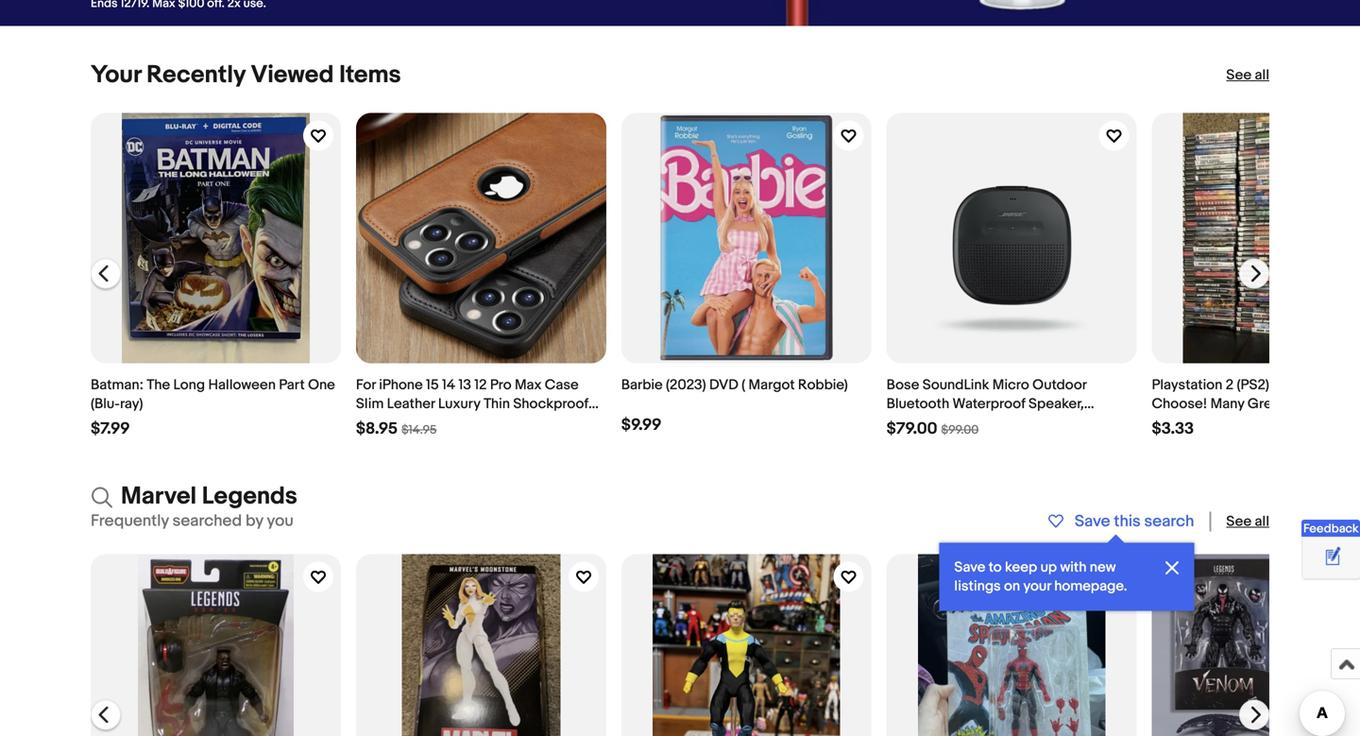 Task type: vqa. For each thing, say whether or not it's contained in the screenshot.
2nd tag
no



Task type: describe. For each thing, give the bounding box(es) containing it.
$7.99 text field
[[91, 419, 130, 439]]

see for second see all link from the bottom
[[1227, 67, 1252, 84]]

(
[[742, 377, 746, 394]]

your recently viewed items
[[91, 60, 401, 90]]

batman: the long halloween part one (blu-ray) $7.99
[[91, 377, 335, 439]]

$3.33 text field
[[1153, 419, 1195, 439]]

$7.99
[[91, 419, 130, 439]]

to
[[989, 559, 1002, 576]]

robbie)
[[799, 377, 848, 394]]

slim
[[356, 395, 384, 412]]

$79.00 $99.00
[[887, 419, 979, 439]]

your
[[1024, 578, 1052, 595]]

$9.99 text field
[[622, 415, 662, 435]]

save for save to keep up with new listings on your homepage.
[[955, 559, 986, 576]]

case
[[545, 377, 579, 394]]

$9.99
[[622, 415, 662, 435]]

casus
[[356, 414, 397, 431]]

iphone
[[379, 377, 423, 394]]

one
[[308, 377, 335, 394]]

$3.33
[[1153, 419, 1195, 439]]

$8.95
[[356, 419, 398, 439]]

1 vertical spatial games!
[[1288, 395, 1339, 412]]

new
[[1090, 559, 1117, 576]]

waterproof
[[953, 395, 1026, 412]]

certified
[[887, 414, 945, 431]]

search
[[1145, 512, 1195, 531]]

marvel legends
[[121, 482, 298, 511]]

2 see all link from the top
[[1227, 512, 1270, 531]]

save for save this search
[[1075, 512, 1111, 531]]

recently
[[147, 60, 246, 90]]

margot
[[749, 377, 795, 394]]

14
[[442, 377, 456, 394]]

&
[[1358, 377, 1361, 394]]

frequently
[[91, 511, 169, 531]]

1 see all from the top
[[1227, 67, 1270, 84]]

$8.95 $14.95
[[356, 419, 437, 439]]

with
[[1061, 559, 1087, 576]]

items
[[339, 60, 401, 90]]

feedback
[[1304, 522, 1360, 536]]

$79.00
[[887, 419, 938, 439]]

barbie (2023)  dvd ( margot robbie)
[[622, 377, 848, 394]]

keep
[[1006, 559, 1038, 576]]

marvel legends link
[[91, 482, 298, 511]]

frequently searched by you
[[91, 511, 294, 531]]

playstation
[[1153, 377, 1223, 394]]

ray)
[[120, 395, 143, 412]]

bose soundlink micro outdoor bluetooth waterproof speaker, certified refurbished
[[887, 377, 1087, 431]]

$14.95
[[402, 423, 437, 437]]

save this search button
[[1044, 512, 1195, 531]]

save to keep up with new listings on your homepage.
[[955, 559, 1128, 595]]

12
[[475, 377, 487, 394]]

soundlink
[[923, 377, 990, 394]]

this
[[1115, 512, 1141, 531]]

bose
[[887, 377, 920, 394]]

searched
[[173, 511, 242, 531]]

luxury
[[438, 395, 481, 412]]

long
[[173, 377, 205, 394]]



Task type: locate. For each thing, give the bounding box(es) containing it.
your recently viewed items link
[[91, 60, 401, 90]]

15
[[426, 377, 439, 394]]

$99.00
[[942, 423, 979, 437]]

you
[[267, 511, 294, 531]]

many
[[1211, 395, 1245, 412]]

2 see all from the top
[[1227, 513, 1270, 530]]

save inside "save to keep up with new listings on your homepage."
[[955, 559, 986, 576]]

bluetooth
[[887, 395, 950, 412]]

speaker,
[[1029, 395, 1085, 412]]

1 all from the top
[[1256, 67, 1270, 84]]

2 see from the top
[[1227, 513, 1252, 530]]

see all link
[[1227, 66, 1270, 85], [1227, 512, 1270, 531]]

see all
[[1227, 67, 1270, 84], [1227, 513, 1270, 530]]

for iphone 15 14 13 12 pro max case slim leather luxury thin shockproof casus 11
[[356, 377, 589, 431]]

refurbished
[[949, 414, 1028, 431]]

(blu-
[[91, 395, 120, 412]]

save
[[1075, 512, 1111, 531], [955, 559, 986, 576]]

shockproof
[[514, 395, 589, 412]]

halloween
[[208, 377, 276, 394]]

0 vertical spatial see all
[[1227, 67, 1270, 84]]

0 vertical spatial see
[[1227, 67, 1252, 84]]

0 vertical spatial see all link
[[1227, 66, 1270, 85]]

part
[[279, 377, 305, 394]]

save this search
[[1075, 512, 1195, 531]]

1 vertical spatial see
[[1227, 513, 1252, 530]]

(2023)
[[666, 377, 707, 394]]

games!
[[1273, 377, 1324, 394], [1288, 395, 1339, 412]]

1 vertical spatial see all link
[[1227, 512, 1270, 531]]

1 see from the top
[[1227, 67, 1252, 84]]

0 vertical spatial all
[[1256, 67, 1270, 84]]

micro
[[993, 377, 1030, 394]]

barbie
[[622, 377, 663, 394]]

0 vertical spatial save
[[1075, 512, 1111, 531]]

1 see all link from the top
[[1227, 66, 1270, 85]]

pro
[[490, 377, 512, 394]]

outdoor
[[1033, 377, 1087, 394]]

games! down pick
[[1288, 395, 1339, 412]]

previous price $14.95 text field
[[402, 423, 437, 437]]

0 vertical spatial games!
[[1273, 377, 1324, 394]]

see for 2nd see all link from the top of the page
[[1227, 513, 1252, 530]]

batman:
[[91, 377, 144, 394]]

11
[[400, 414, 410, 431]]

save left this
[[1075, 512, 1111, 531]]

0 horizontal spatial save
[[955, 559, 986, 576]]

1 vertical spatial all
[[1256, 513, 1270, 530]]

your
[[91, 60, 141, 90]]

thin
[[484, 395, 510, 412]]

1 vertical spatial see all
[[1227, 513, 1270, 530]]

(ps2)
[[1238, 377, 1270, 394]]

1 horizontal spatial save
[[1075, 512, 1111, 531]]

listings
[[955, 578, 1001, 595]]

playstation 2 (ps2) games! pick & choose! many great games! gr
[[1153, 377, 1361, 431]]

by
[[246, 511, 263, 531]]

save up listings
[[955, 559, 986, 576]]

the
[[147, 377, 170, 394]]

2
[[1226, 377, 1234, 394]]

frequently searched by you element
[[91, 511, 294, 531]]

marvel
[[121, 482, 197, 511]]

up
[[1041, 559, 1058, 576]]

2 all from the top
[[1256, 513, 1270, 530]]

previous price $99.00 text field
[[942, 423, 979, 437]]

13
[[459, 377, 472, 394]]

pick
[[1327, 377, 1355, 394]]

viewed
[[251, 60, 334, 90]]

legends
[[202, 482, 298, 511]]

$79.00 text field
[[887, 419, 938, 439]]

leather
[[387, 395, 435, 412]]

$8.95 text field
[[356, 419, 398, 439]]

choose!
[[1153, 395, 1208, 412]]

all
[[1256, 67, 1270, 84], [1256, 513, 1270, 530]]

for
[[356, 377, 376, 394]]

on
[[1005, 578, 1021, 595]]

see
[[1227, 67, 1252, 84], [1227, 513, 1252, 530]]

great
[[1248, 395, 1285, 412]]

homepage.
[[1055, 578, 1128, 595]]

max
[[515, 377, 542, 394]]

1 vertical spatial save
[[955, 559, 986, 576]]

dvd
[[710, 377, 739, 394]]

games! up the great
[[1273, 377, 1324, 394]]



